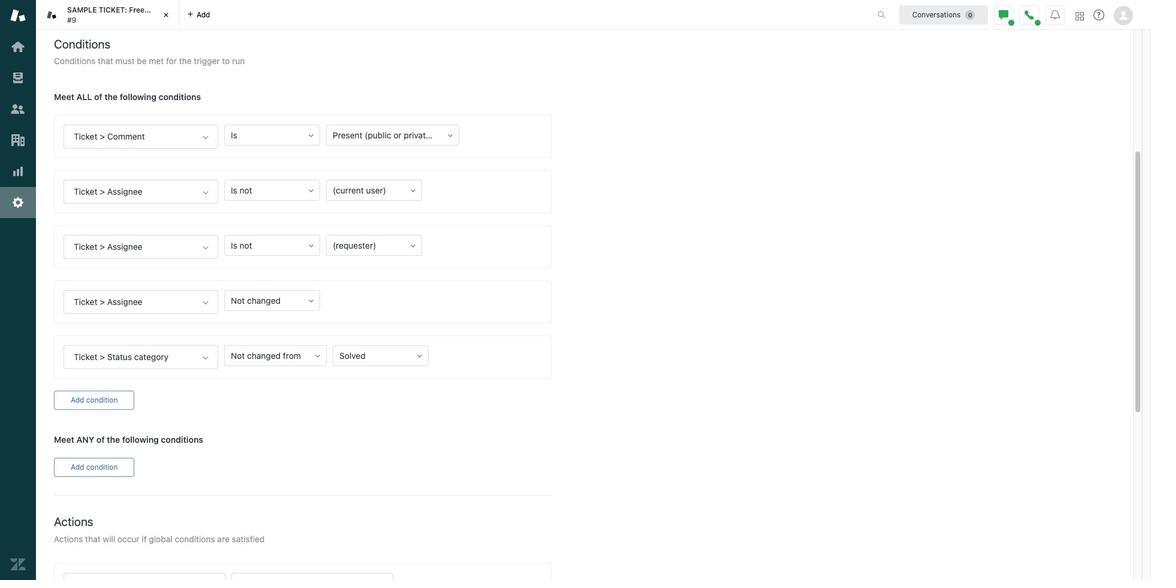 Task type: vqa. For each thing, say whether or not it's contained in the screenshot.
the left Activity Feed
no



Task type: describe. For each thing, give the bounding box(es) containing it.
ticket:
[[99, 5, 127, 14]]

zendesk support image
[[10, 8, 26, 23]]

sample ticket: free repair #9
[[67, 5, 167, 24]]

tab containing sample ticket: free repair
[[36, 0, 180, 30]]

conversations button
[[900, 5, 988, 24]]

sample
[[67, 5, 97, 14]]

get help image
[[1094, 10, 1105, 20]]

views image
[[10, 70, 26, 86]]

#9
[[67, 15, 76, 24]]

zendesk image
[[10, 557, 26, 573]]

add button
[[180, 0, 217, 29]]

main element
[[0, 0, 36, 581]]

add
[[197, 10, 210, 19]]

tabs tab list
[[36, 0, 865, 30]]

free
[[129, 5, 145, 14]]

admin image
[[10, 195, 26, 211]]



Task type: locate. For each thing, give the bounding box(es) containing it.
reporting image
[[10, 164, 26, 179]]

zendesk products image
[[1076, 12, 1084, 20]]

repair
[[147, 5, 167, 14]]

organizations image
[[10, 133, 26, 148]]

customers image
[[10, 101, 26, 117]]

button displays agent's chat status as online. image
[[999, 10, 1009, 19]]

conversations
[[913, 10, 961, 19]]

get started image
[[10, 39, 26, 55]]

tab
[[36, 0, 180, 30]]

close image
[[160, 9, 172, 21]]

notifications image
[[1051, 10, 1060, 19]]



